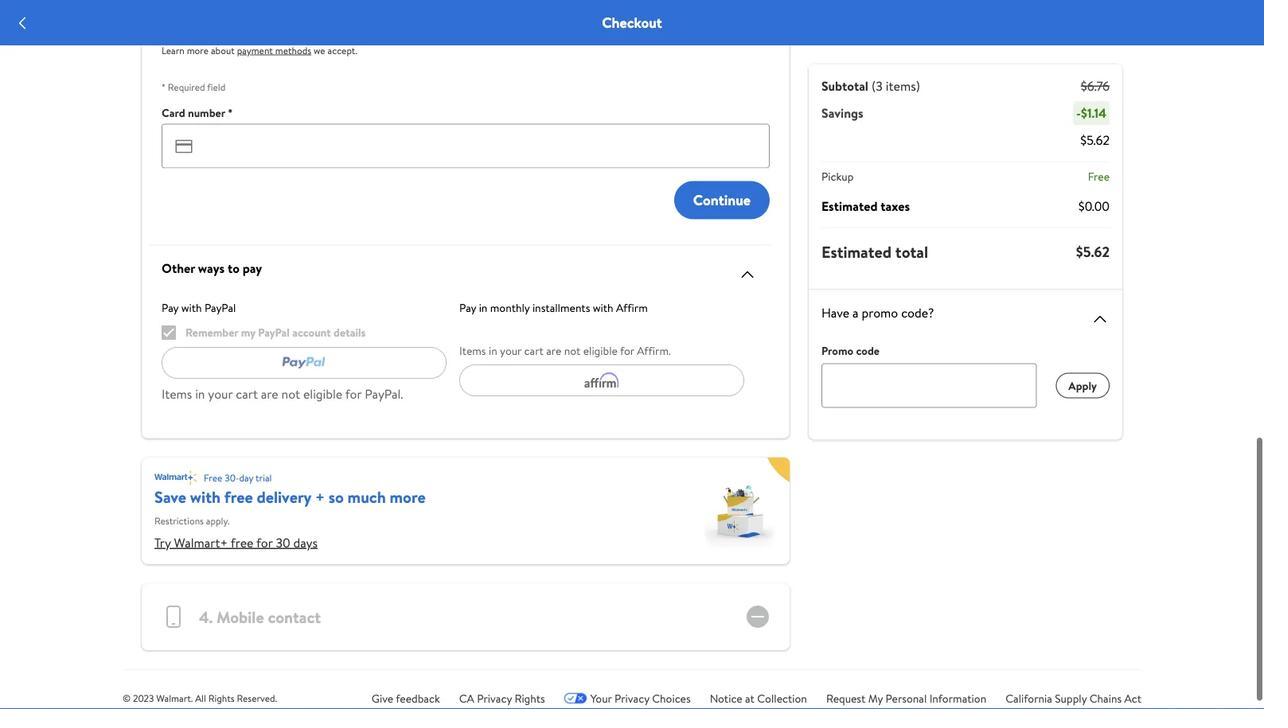 Task type: describe. For each thing, give the bounding box(es) containing it.
other
[[162, 259, 195, 277]]

code?
[[901, 304, 934, 321]]

0 horizontal spatial more
[[187, 43, 209, 57]]

all
[[195, 692, 206, 705]]

much
[[348, 486, 386, 508]]

learn
[[162, 43, 185, 57]]

notice
[[710, 691, 743, 707]]

for for affirm.
[[620, 343, 635, 358]]

field
[[207, 80, 226, 94]]

in for pay in monthly installments with affirm
[[479, 300, 488, 315]]

Remember my PayPal account details checkbox
[[162, 326, 176, 340]]

walmart+
[[174, 534, 228, 551]]

eligible for affirm.
[[583, 343, 618, 358]]

your privacy choices link
[[564, 691, 691, 707]]

my
[[869, 691, 883, 707]]

back image
[[13, 13, 32, 32]]

© 2023 walmart. all rights reserved.
[[123, 692, 277, 705]]

supply
[[1055, 691, 1087, 707]]

with for free
[[190, 486, 221, 508]]

total
[[896, 241, 928, 263]]

to
[[228, 259, 240, 277]]

card number *
[[162, 105, 233, 120]]

+
[[315, 486, 325, 508]]

your
[[591, 691, 612, 707]]

medicare advantage card image
[[563, 4, 601, 30]]

1 horizontal spatial *
[[228, 105, 233, 120]]

pickup
[[822, 169, 854, 184]]

reserved.
[[237, 692, 277, 705]]

for inside save with free delivery + so much more restrictions apply. try walmart+ free for 30 days
[[256, 534, 273, 551]]

have a promo code?
[[822, 304, 934, 321]]

not for paypal.
[[282, 385, 300, 403]]

estimated total
[[822, 241, 928, 263]]

(3
[[872, 77, 883, 95]]

payment
[[237, 43, 273, 57]]

code
[[856, 343, 880, 359]]

eligible for paypal.
[[303, 385, 343, 403]]

california supply chains act
[[1006, 691, 1142, 707]]

ca
[[459, 691, 475, 707]]

privacy for your
[[615, 691, 650, 707]]

items)
[[886, 77, 920, 95]]

free for free
[[1088, 169, 1110, 184]]

my
[[241, 325, 255, 340]]

other ways to pay
[[162, 259, 262, 277]]

remember my paypal account details
[[186, 325, 366, 340]]

pay in monthly installments with affirm
[[459, 300, 648, 315]]

walmart.
[[156, 692, 193, 705]]

we
[[314, 43, 325, 57]]

promo
[[862, 304, 898, 321]]

collection
[[757, 691, 807, 707]]

apply
[[1069, 378, 1097, 393]]

free for free 30-day trial
[[204, 471, 222, 485]]

request my personal information
[[826, 691, 987, 707]]

estimated for estimated taxes
[[822, 197, 878, 215]]

$6.76
[[1081, 77, 1110, 95]]

california
[[1006, 691, 1053, 707]]

apply.
[[206, 514, 230, 528]]

chains
[[1090, 691, 1122, 707]]

estimated taxes
[[822, 197, 910, 215]]

continue
[[693, 190, 751, 210]]

4. mobile contact
[[199, 606, 321, 628]]

$1.14
[[1081, 104, 1107, 122]]

act
[[1125, 691, 1142, 707]]

days
[[293, 534, 318, 551]]

number
[[188, 105, 225, 120]]

checkout
[[602, 13, 662, 33]]

account
[[292, 325, 331, 340]]

items in your cart are not eligible for affirm.
[[459, 343, 671, 358]]

paypal image
[[282, 334, 326, 392]]

with left affirm
[[593, 300, 614, 315]]

free 30-day trial
[[204, 471, 272, 485]]

save with free delivery + so much more restrictions apply. try walmart+ free for 30 days
[[154, 486, 426, 551]]

payment methods link
[[237, 43, 311, 57]]

mobile
[[217, 606, 264, 628]]

items for items in your cart are not eligible for affirm.
[[459, 343, 486, 358]]

information
[[930, 691, 987, 707]]

2023
[[133, 692, 154, 705]]

items in your cart are not eligible for paypal.
[[162, 385, 403, 403]]

affirm image
[[584, 372, 620, 389]]

feedback
[[396, 691, 440, 707]]

try
[[154, 534, 171, 551]]

remember
[[186, 325, 238, 340]]

at
[[745, 691, 755, 707]]

pay for pay in monthly installments with affirm
[[459, 300, 476, 315]]

card
[[162, 105, 185, 120]]

promo code
[[822, 343, 880, 359]]

monthly
[[490, 300, 530, 315]]

personal
[[886, 691, 927, 707]]

your for items in your cart are not eligible for affirm.
[[500, 343, 522, 358]]

contact
[[268, 606, 321, 628]]



Task type: vqa. For each thing, say whether or not it's contained in the screenshot.
Request
yes



Task type: locate. For each thing, give the bounding box(es) containing it.
1 vertical spatial items
[[162, 385, 192, 403]]

pay left monthly
[[459, 300, 476, 315]]

1 vertical spatial are
[[261, 385, 278, 403]]

privacy right your
[[615, 691, 650, 707]]

trial
[[256, 471, 272, 485]]

more right the much
[[390, 486, 426, 508]]

your for items in your cart are not eligible for paypal.
[[208, 385, 233, 403]]

more
[[187, 43, 209, 57], [390, 486, 426, 508]]

1 vertical spatial $5.62
[[1076, 242, 1110, 262]]

your down monthly
[[500, 343, 522, 358]]

1 vertical spatial in
[[489, 343, 497, 358]]

walmart plus image
[[154, 470, 197, 486]]

paypal for my
[[258, 325, 290, 340]]

in
[[479, 300, 488, 315], [489, 343, 497, 358], [195, 385, 205, 403]]

free left 30
[[231, 534, 254, 551]]

0 vertical spatial for
[[620, 343, 635, 358]]

1 horizontal spatial pay
[[459, 300, 476, 315]]

subtotal (3 items)
[[822, 77, 920, 95]]

have
[[822, 304, 850, 321]]

privacy right ca
[[477, 691, 512, 707]]

cart down pay in monthly installments with affirm
[[524, 343, 544, 358]]

0 horizontal spatial free
[[204, 471, 222, 485]]

learn more about payment methods we accept.
[[162, 43, 357, 57]]

0 horizontal spatial privacy
[[477, 691, 512, 707]]

have a promo code? image
[[1091, 309, 1110, 328]]

1 vertical spatial eligible
[[303, 385, 343, 403]]

1 pay from the left
[[162, 300, 179, 315]]

1 horizontal spatial cart
[[524, 343, 544, 358]]

eligible up affirm icon
[[583, 343, 618, 358]]

apply button
[[1056, 373, 1110, 399]]

day
[[239, 471, 253, 485]]

0 horizontal spatial eligible
[[303, 385, 343, 403]]

not for affirm.
[[564, 343, 581, 358]]

1 vertical spatial for
[[345, 385, 362, 403]]

0 vertical spatial $5.62
[[1081, 131, 1110, 149]]

your down remember
[[208, 385, 233, 403]]

not down remember my paypal account details
[[282, 385, 300, 403]]

choices
[[652, 691, 691, 707]]

0 horizontal spatial for
[[256, 534, 273, 551]]

with inside save with free delivery + so much more restrictions apply. try walmart+ free for 30 days
[[190, 486, 221, 508]]

delivery
[[257, 486, 311, 508]]

1 horizontal spatial not
[[564, 343, 581, 358]]

0 vertical spatial not
[[564, 343, 581, 358]]

continue button
[[674, 181, 770, 219]]

give feedback
[[372, 691, 440, 707]]

in down remember
[[195, 385, 205, 403]]

2 privacy from the left
[[615, 691, 650, 707]]

Card number * text field
[[162, 124, 770, 168]]

1 horizontal spatial eligible
[[583, 343, 618, 358]]

pay
[[162, 300, 179, 315], [459, 300, 476, 315]]

cart for items in your cart are not eligible for paypal.
[[236, 385, 258, 403]]

are for paypal.
[[261, 385, 278, 403]]

estimated down the estimated taxes
[[822, 241, 892, 263]]

for for paypal.
[[345, 385, 362, 403]]

1 estimated from the top
[[822, 197, 878, 215]]

paypal for with
[[205, 300, 236, 315]]

0 vertical spatial paypal
[[205, 300, 236, 315]]

estimated for estimated total
[[822, 241, 892, 263]]

2 horizontal spatial for
[[620, 343, 635, 358]]

2 pay from the left
[[459, 300, 476, 315]]

are down pay in monthly installments with affirm
[[546, 343, 562, 358]]

for left paypal.
[[345, 385, 362, 403]]

free left 30-
[[204, 471, 222, 485]]

with for paypal
[[181, 300, 202, 315]]

cart for items in your cart are not eligible for affirm.
[[524, 343, 544, 358]]

Promo code text field
[[822, 363, 1037, 408]]

installments
[[533, 300, 590, 315]]

0 vertical spatial are
[[546, 343, 562, 358]]

for left affirm.
[[620, 343, 635, 358]]

0 horizontal spatial are
[[261, 385, 278, 403]]

1 vertical spatial your
[[208, 385, 233, 403]]

1 vertical spatial free
[[231, 534, 254, 551]]

required
[[168, 80, 205, 94]]

1 vertical spatial cart
[[236, 385, 258, 403]]

in for items in your cart are not eligible for affirm.
[[489, 343, 497, 358]]

give feedback button
[[372, 691, 440, 707]]

0 vertical spatial free
[[224, 486, 253, 508]]

privacy
[[477, 691, 512, 707], [615, 691, 650, 707]]

pay with paypal
[[162, 300, 236, 315]]

are left paypal image at left
[[261, 385, 278, 403]]

0 horizontal spatial your
[[208, 385, 233, 403]]

1 horizontal spatial your
[[500, 343, 522, 358]]

ways
[[198, 259, 225, 277]]

give
[[372, 691, 394, 707]]

1 vertical spatial *
[[228, 105, 233, 120]]

items for items in your cart are not eligible for paypal.
[[162, 385, 192, 403]]

save
[[154, 486, 186, 508]]

2 horizontal spatial in
[[489, 343, 497, 358]]

* right number
[[228, 105, 233, 120]]

1 privacy from the left
[[477, 691, 512, 707]]

in down monthly
[[489, 343, 497, 358]]

promo
[[822, 343, 854, 359]]

©
[[123, 692, 131, 705]]

1 horizontal spatial more
[[390, 486, 426, 508]]

0 vertical spatial more
[[187, 43, 209, 57]]

1 horizontal spatial rights
[[515, 691, 545, 707]]

pay up remember my paypal account details 'checkbox'
[[162, 300, 179, 315]]

are for affirm.
[[546, 343, 562, 358]]

affirm.
[[637, 343, 671, 358]]

privacy choices icon image
[[564, 693, 587, 704]]

pay for pay with paypal
[[162, 300, 179, 315]]

1 horizontal spatial paypal
[[258, 325, 290, 340]]

california supply chains act link
[[1006, 691, 1142, 707]]

0 horizontal spatial rights
[[208, 692, 235, 705]]

request
[[826, 691, 866, 707]]

2 vertical spatial in
[[195, 385, 205, 403]]

affirm
[[616, 300, 648, 315]]

0 horizontal spatial paypal
[[205, 300, 236, 315]]

1 horizontal spatial items
[[459, 343, 486, 358]]

a
[[853, 304, 859, 321]]

paypal up remember
[[205, 300, 236, 315]]

not down installments
[[564, 343, 581, 358]]

1 vertical spatial not
[[282, 385, 300, 403]]

cart down the my
[[236, 385, 258, 403]]

free up $0.00 at the top right of the page
[[1088, 169, 1110, 184]]

notice at collection
[[710, 691, 807, 707]]

methods
[[275, 43, 311, 57]]

your
[[500, 343, 522, 358], [208, 385, 233, 403]]

30-
[[225, 471, 239, 485]]

0 horizontal spatial pay
[[162, 300, 179, 315]]

0 vertical spatial *
[[162, 80, 166, 94]]

with up apply.
[[190, 486, 221, 508]]

0 vertical spatial estimated
[[822, 197, 878, 215]]

-$1.14
[[1077, 104, 1107, 122]]

1 horizontal spatial are
[[546, 343, 562, 358]]

* left required
[[162, 80, 166, 94]]

0 horizontal spatial in
[[195, 385, 205, 403]]

paypal right the my
[[258, 325, 290, 340]]

about
[[211, 43, 235, 57]]

rights left privacy choices icon
[[515, 691, 545, 707]]

rights
[[515, 691, 545, 707], [208, 692, 235, 705]]

30
[[276, 534, 290, 551]]

other ways to pay image
[[738, 265, 757, 284]]

try walmart+ free for 30 days button
[[154, 534, 318, 551]]

free
[[1088, 169, 1110, 184], [204, 471, 222, 485]]

in left monthly
[[479, 300, 488, 315]]

for left 30
[[256, 534, 273, 551]]

*
[[162, 80, 166, 94], [228, 105, 233, 120]]

0 horizontal spatial not
[[282, 385, 300, 403]]

taxes
[[881, 197, 910, 215]]

details
[[334, 325, 366, 340]]

2 vertical spatial for
[[256, 534, 273, 551]]

$5.62 down $0.00 at the top right of the page
[[1076, 242, 1110, 262]]

0 vertical spatial eligible
[[583, 343, 618, 358]]

0 vertical spatial cart
[[524, 343, 544, 358]]

4.
[[199, 606, 213, 628]]

-
[[1077, 104, 1081, 122]]

0 vertical spatial your
[[500, 343, 522, 358]]

in for items in your cart are not eligible for paypal.
[[195, 385, 205, 403]]

1 horizontal spatial for
[[345, 385, 362, 403]]

free down free 30-day trial
[[224, 486, 253, 508]]

more right learn
[[187, 43, 209, 57]]

0 vertical spatial items
[[459, 343, 486, 358]]

restrictions
[[154, 514, 204, 528]]

1 vertical spatial paypal
[[258, 325, 290, 340]]

your privacy choices
[[591, 691, 691, 707]]

paypal.
[[365, 385, 403, 403]]

1 horizontal spatial free
[[1088, 169, 1110, 184]]

notice at collection link
[[710, 691, 807, 707]]

$5.62 down the $1.14 on the right of the page
[[1081, 131, 1110, 149]]

1 vertical spatial estimated
[[822, 241, 892, 263]]

savings
[[822, 104, 864, 122]]

1 vertical spatial free
[[204, 471, 222, 485]]

0 horizontal spatial items
[[162, 385, 192, 403]]

1 horizontal spatial in
[[479, 300, 488, 315]]

estimated
[[822, 197, 878, 215], [822, 241, 892, 263]]

1 vertical spatial more
[[390, 486, 426, 508]]

estimated down the pickup on the top right of page
[[822, 197, 878, 215]]

$5.62
[[1081, 131, 1110, 149], [1076, 242, 1110, 262]]

eligible
[[583, 343, 618, 358], [303, 385, 343, 403]]

rights right all
[[208, 692, 235, 705]]

2 estimated from the top
[[822, 241, 892, 263]]

pay
[[243, 259, 262, 277]]

ca privacy rights
[[459, 691, 545, 707]]

* required field
[[162, 80, 226, 94]]

with up remember
[[181, 300, 202, 315]]

items
[[459, 343, 486, 358], [162, 385, 192, 403]]

0 horizontal spatial cart
[[236, 385, 258, 403]]

0 vertical spatial in
[[479, 300, 488, 315]]

so
[[329, 486, 344, 508]]

eligible left paypal.
[[303, 385, 343, 403]]

0 vertical spatial free
[[1088, 169, 1110, 184]]

privacy for ca
[[477, 691, 512, 707]]

0 horizontal spatial *
[[162, 80, 166, 94]]

more inside save with free delivery + so much more restrictions apply. try walmart+ free for 30 days
[[390, 486, 426, 508]]

1 horizontal spatial privacy
[[615, 691, 650, 707]]



